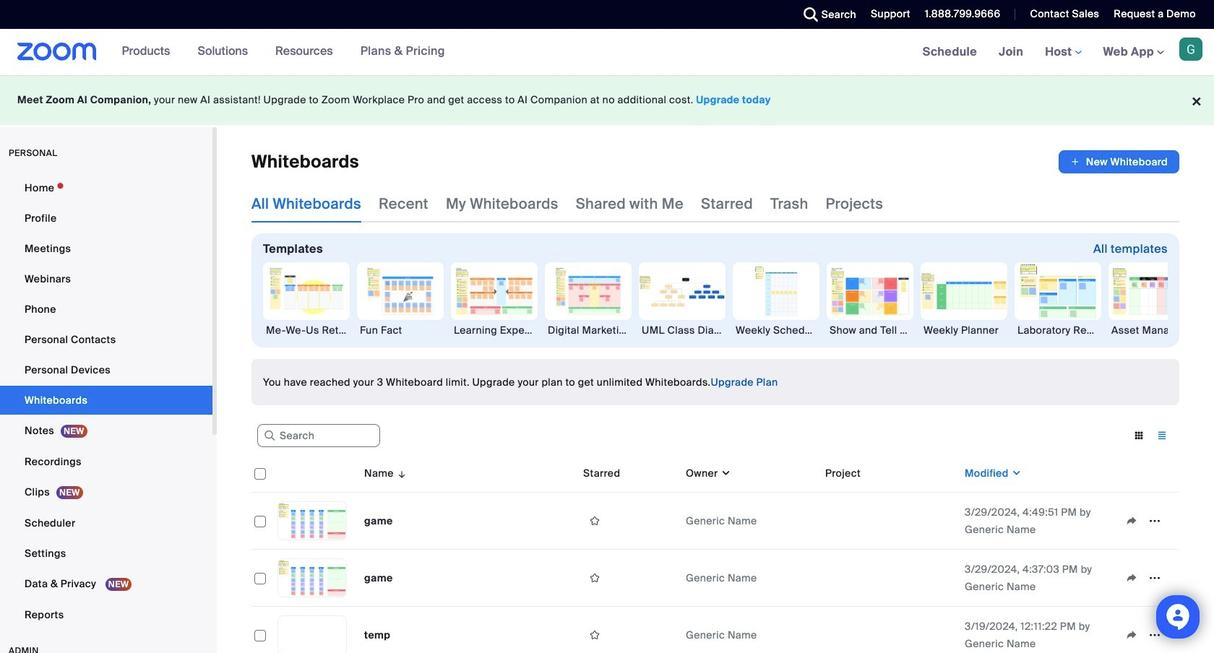 Task type: locate. For each thing, give the bounding box(es) containing it.
tabs of all whiteboard page tab list
[[252, 185, 884, 223]]

1 thumbnail of game image from the top
[[278, 503, 346, 540]]

1 vertical spatial thumbnail of game image
[[278, 560, 346, 597]]

application
[[1059, 150, 1180, 174], [252, 455, 1180, 654], [583, 510, 675, 532], [1121, 510, 1174, 532], [583, 568, 675, 589], [1121, 568, 1174, 589], [583, 625, 675, 646], [1121, 625, 1174, 646]]

2 thumbnail of game image from the top
[[278, 560, 346, 597]]

2 cell from the top
[[820, 550, 959, 607]]

more options for game image for share icon associated with cell related to first game element from the top
[[1144, 515, 1167, 528]]

3 share image from the top
[[1121, 629, 1144, 642]]

more options for temp image
[[1144, 629, 1167, 642]]

2 share image from the top
[[1121, 572, 1144, 585]]

0 vertical spatial game element
[[364, 515, 393, 528]]

add image
[[1071, 155, 1081, 169]]

share image for 1st game element from the bottom's cell
[[1121, 572, 1144, 585]]

0 vertical spatial share image
[[1121, 515, 1144, 528]]

1 more options for game image from the top
[[1144, 515, 1167, 528]]

0 vertical spatial more options for game image
[[1144, 515, 1167, 528]]

thumbnail of temp image
[[278, 617, 346, 654]]

2 more options for game image from the top
[[1144, 572, 1167, 585]]

banner
[[0, 29, 1215, 76]]

thumbnail of game image
[[278, 503, 346, 540], [278, 560, 346, 597]]

laboratory report element
[[1015, 323, 1102, 338]]

1 vertical spatial more options for game image
[[1144, 572, 1167, 585]]

weekly schedule element
[[733, 323, 820, 338]]

grid mode, not selected image
[[1128, 429, 1151, 442]]

footer
[[0, 75, 1215, 125]]

cell
[[820, 493, 959, 550], [820, 550, 959, 607], [820, 607, 959, 654]]

game element
[[364, 515, 393, 528], [364, 572, 393, 585]]

share image
[[1121, 515, 1144, 528], [1121, 572, 1144, 585], [1121, 629, 1144, 642]]

1 vertical spatial game element
[[364, 572, 393, 585]]

zoom logo image
[[17, 43, 97, 61]]

cell for the temp element
[[820, 607, 959, 654]]

more options for game image
[[1144, 515, 1167, 528], [1144, 572, 1167, 585]]

1 vertical spatial share image
[[1121, 572, 1144, 585]]

1 game element from the top
[[364, 515, 393, 528]]

1 cell from the top
[[820, 493, 959, 550]]

0 vertical spatial thumbnail of game image
[[278, 503, 346, 540]]

1 share image from the top
[[1121, 515, 1144, 528]]

2 vertical spatial share image
[[1121, 629, 1144, 642]]

3 cell from the top
[[820, 607, 959, 654]]

down image
[[1009, 466, 1022, 481]]



Task type: describe. For each thing, give the bounding box(es) containing it.
profile picture image
[[1180, 38, 1203, 61]]

thumbnail of game image for first game element from the top
[[278, 503, 346, 540]]

list mode, selected image
[[1151, 429, 1174, 442]]

cell for first game element from the top
[[820, 493, 959, 550]]

fun fact element
[[357, 323, 444, 338]]

share image for cell for the temp element
[[1121, 629, 1144, 642]]

me-we-us retrospective element
[[263, 323, 350, 338]]

personal menu menu
[[0, 174, 213, 631]]

2 game element from the top
[[364, 572, 393, 585]]

asset management element
[[1109, 323, 1196, 338]]

uml class diagram element
[[639, 323, 726, 338]]

thumbnail of game image for 1st game element from the bottom
[[278, 560, 346, 597]]

more options for game image for share icon corresponding to 1st game element from the bottom's cell
[[1144, 572, 1167, 585]]

Search text field
[[257, 425, 380, 448]]

product information navigation
[[111, 29, 456, 75]]

learning experience canvas element
[[451, 323, 538, 338]]

meetings navigation
[[912, 29, 1215, 76]]

weekly planner element
[[921, 323, 1008, 338]]

temp element
[[364, 629, 391, 642]]

digital marketing canvas element
[[545, 323, 632, 338]]

arrow down image
[[394, 465, 407, 482]]

share image for cell related to first game element from the top
[[1121, 515, 1144, 528]]

show and tell with a twist element
[[827, 323, 914, 338]]

cell for 1st game element from the bottom
[[820, 550, 959, 607]]



Task type: vqa. For each thing, say whether or not it's contained in the screenshot.
Close image
no



